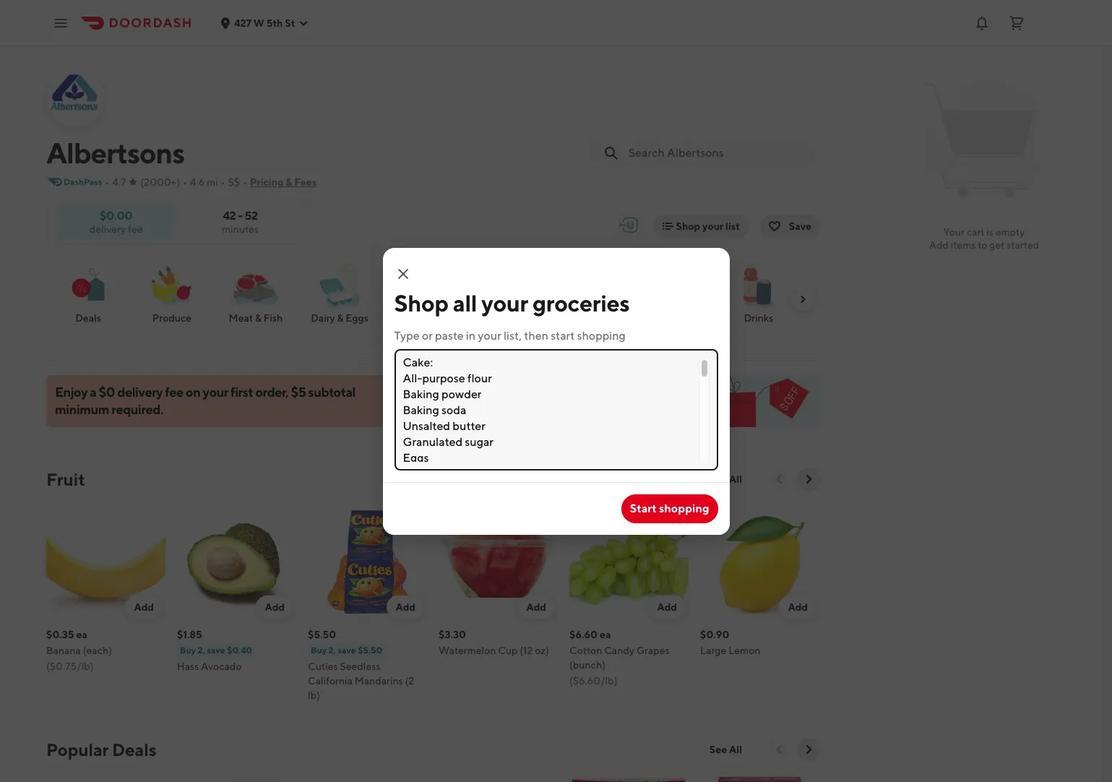 Task type: locate. For each thing, give the bounding box(es) containing it.
add button
[[125, 596, 163, 619], [125, 596, 163, 619], [256, 596, 294, 619], [256, 596, 294, 619], [387, 596, 424, 619], [387, 596, 424, 619], [518, 596, 555, 619], [518, 596, 555, 619], [649, 596, 686, 619], [649, 596, 686, 619], [780, 596, 817, 619], [780, 596, 817, 619]]

2 see from the top
[[710, 744, 728, 756]]

lb)
[[308, 690, 320, 701]]

see for fruit
[[710, 474, 728, 485]]

1 2, from the left
[[198, 645, 205, 656]]

• right $$
[[243, 176, 247, 188]]

pricing & fees button
[[250, 171, 317, 194]]

your inside "enjoy a $0 delivery fee on your first order, $5 subtotal minimum required."
[[203, 385, 228, 400]]

add for $1.85
[[265, 602, 285, 613]]

(bunch)
[[570, 659, 606, 671]]

delivery up required. on the left bottom
[[117, 385, 163, 400]]

1 next button of carousel image from the top
[[802, 472, 816, 487]]

fruit link
[[46, 468, 85, 491]]

0 horizontal spatial fee
[[128, 223, 143, 235]]

2 buy from the left
[[311, 645, 327, 656]]

buy inside $1.85 buy 2, save $0.40 hass avocado
[[180, 645, 196, 656]]

2, inside $5.50 buy 2, save $5.50 cuties seedless california mandarins (2 lb)
[[329, 645, 336, 656]]

0 vertical spatial $5.50
[[308, 629, 336, 641]]

add for $0.35 ea
[[134, 602, 154, 613]]

see all link left previous button of carousel image
[[701, 468, 751, 491]]

1 save from the left
[[207, 645, 225, 656]]

pantry link
[[555, 259, 628, 325]]

ea up candy
[[600, 629, 611, 641]]

alcohol image
[[398, 259, 450, 310]]

deals inside 'link'
[[112, 740, 157, 760]]

2 save from the left
[[338, 645, 356, 656]]

1 see from the top
[[710, 474, 728, 485]]

bakery
[[492, 312, 524, 324]]

1 see all from the top
[[710, 474, 743, 485]]

0 horizontal spatial ea
[[76, 629, 87, 641]]

see all for fruit
[[710, 474, 743, 485]]

$5.50 up cuties
[[308, 629, 336, 641]]

deals link
[[52, 259, 124, 325]]

grapes
[[637, 645, 670, 657]]

see all
[[710, 474, 743, 485], [710, 744, 743, 756]]

1 horizontal spatial &
[[286, 176, 292, 188]]

see all link
[[701, 468, 751, 491], [701, 738, 751, 761]]

buy for $5.50
[[311, 645, 327, 656]]

1 vertical spatial shop
[[394, 289, 449, 316]]

add inside your cart is empty add items to get started
[[930, 239, 949, 251]]

save
[[207, 645, 225, 656], [338, 645, 356, 656]]

buy inside $5.50 buy 2, save $5.50 cuties seedless california mandarins (2 lb)
[[311, 645, 327, 656]]

• right the mi
[[221, 176, 225, 188]]

ea right $0.35
[[76, 629, 87, 641]]

5th
[[267, 17, 283, 29]]

1 vertical spatial see
[[710, 744, 728, 756]]

& for dairy & eggs
[[337, 312, 344, 324]]

next button of carousel image right previous button of carousel icon on the right bottom of the page
[[802, 743, 816, 757]]

1 all from the top
[[730, 474, 743, 485]]

Search Albertsons search field
[[629, 145, 806, 161]]

ea inside $0.35 ea banana (each) ($0.75/lb)
[[76, 629, 87, 641]]

1 horizontal spatial shop
[[676, 221, 701, 232]]

$6.60
[[570, 629, 598, 641]]

enjoy a $0 delivery fee on your first order, $5 subtotal minimum required.
[[55, 385, 356, 417]]

4 • from the left
[[243, 176, 247, 188]]

1 horizontal spatial buy
[[311, 645, 327, 656]]

large lemon image
[[701, 503, 820, 622]]

2, inside $1.85 buy 2, save $0.40 hass avocado
[[198, 645, 205, 656]]

shop all your groceries
[[394, 289, 630, 316]]

popular
[[46, 740, 109, 760]]

minutes
[[222, 223, 259, 235]]

0 horizontal spatial shop
[[394, 289, 449, 316]]

subtotal
[[308, 385, 356, 400]]

fee inside $0.00 delivery fee
[[128, 223, 143, 235]]

0 vertical spatial shop
[[676, 221, 701, 232]]

all left previous button of carousel image
[[730, 474, 743, 485]]

427
[[234, 17, 252, 29]]

•
[[105, 176, 109, 188], [183, 176, 187, 188], [221, 176, 225, 188], [243, 176, 247, 188]]

1 ea from the left
[[76, 629, 87, 641]]

buy down $1.85
[[180, 645, 196, 656]]

1 vertical spatial all
[[730, 744, 743, 756]]

shopping right start
[[659, 501, 710, 515]]

2, for $5.50
[[329, 645, 336, 656]]

delivery
[[89, 223, 126, 235], [117, 385, 163, 400]]

ea for $6.60 ea
[[600, 629, 611, 641]]

see all left previous button of carousel icon on the right bottom of the page
[[710, 744, 743, 756]]

see left previous button of carousel icon on the right bottom of the page
[[710, 744, 728, 756]]

2 horizontal spatial &
[[337, 312, 344, 324]]

a
[[90, 385, 96, 400]]

add
[[930, 239, 949, 251], [134, 602, 154, 613], [265, 602, 285, 613], [396, 602, 416, 613], [527, 602, 547, 613], [658, 602, 677, 613], [788, 602, 808, 613]]

save up avocado
[[207, 645, 225, 656]]

1 horizontal spatial shopping
[[659, 501, 710, 515]]

save for seedless
[[338, 645, 356, 656]]

$0.00
[[100, 209, 132, 222]]

fee
[[128, 223, 143, 235], [165, 385, 184, 400]]

1 see all link from the top
[[701, 468, 751, 491]]

watermelon cup (12 oz) image
[[439, 503, 558, 622]]

0 horizontal spatial shopping
[[577, 329, 626, 342]]

fee inside "enjoy a $0 delivery fee on your first order, $5 subtotal minimum required."
[[165, 385, 184, 400]]

1 horizontal spatial save
[[338, 645, 356, 656]]

add for $6.60 ea
[[658, 602, 677, 613]]

1 horizontal spatial fee
[[165, 385, 184, 400]]

albertsons image
[[48, 71, 103, 126]]

all
[[453, 289, 477, 316]]

2, up cuties
[[329, 645, 336, 656]]

see all link left previous button of carousel icon on the right bottom of the page
[[701, 738, 751, 761]]

0 vertical spatial see all link
[[701, 468, 751, 491]]

hass
[[177, 661, 199, 672]]

& left fees
[[286, 176, 292, 188]]

0 vertical spatial delivery
[[89, 223, 126, 235]]

fish
[[264, 312, 283, 324]]

0 horizontal spatial 2,
[[198, 645, 205, 656]]

produce image
[[146, 259, 198, 311]]

see all for popular deals
[[710, 744, 743, 756]]

& left eggs
[[337, 312, 344, 324]]

all left previous button of carousel icon on the right bottom of the page
[[730, 744, 743, 756]]

$0.35
[[46, 629, 74, 641]]

shop up "or"
[[394, 289, 449, 316]]

1 vertical spatial see all link
[[701, 738, 751, 761]]

$1.85
[[177, 629, 202, 641]]

0 vertical spatial see
[[710, 474, 728, 485]]

0 horizontal spatial save
[[207, 645, 225, 656]]

deals
[[75, 312, 101, 324], [112, 740, 157, 760]]

($0.75/lb)
[[46, 661, 94, 672]]

2 • from the left
[[183, 176, 187, 188]]

shop inside shop your list button
[[676, 221, 701, 232]]

watermelon
[[439, 645, 496, 657]]

1 vertical spatial deals
[[112, 740, 157, 760]]

1 horizontal spatial deals
[[112, 740, 157, 760]]

next button of carousel image right previous button of carousel image
[[802, 472, 816, 487]]

1 vertical spatial delivery
[[117, 385, 163, 400]]

&
[[286, 176, 292, 188], [255, 312, 262, 324], [337, 312, 344, 324]]

• 4.6 mi • $$ • pricing & fees
[[183, 176, 317, 188]]

1 vertical spatial $5.50
[[358, 645, 383, 656]]

buy up cuties
[[311, 645, 327, 656]]

deals right popular
[[112, 740, 157, 760]]

1 horizontal spatial $5.50
[[358, 645, 383, 656]]

1 horizontal spatial ea
[[600, 629, 611, 641]]

4.7
[[112, 176, 126, 188]]

$0.00 delivery fee
[[89, 209, 143, 235]]

0 horizontal spatial &
[[255, 312, 262, 324]]

0 vertical spatial next button of carousel image
[[802, 472, 816, 487]]

ea
[[76, 629, 87, 641], [600, 629, 611, 641]]

shopping down pantry
[[577, 329, 626, 342]]

1 vertical spatial shopping
[[659, 501, 710, 515]]

next button of carousel image
[[802, 472, 816, 487], [802, 743, 816, 757]]

0 vertical spatial fee
[[128, 223, 143, 235]]

2 2, from the left
[[329, 645, 336, 656]]

shop inside shop all your groceries dialog
[[394, 289, 449, 316]]

& left fish
[[255, 312, 262, 324]]

ea inside $6.60 ea cotton candy grapes (bunch) ($6.60/lb)
[[600, 629, 611, 641]]

order,
[[256, 385, 289, 400]]

0 vertical spatial all
[[730, 474, 743, 485]]

delivery down $0.00
[[89, 223, 126, 235]]

see all left previous button of carousel image
[[710, 474, 743, 485]]

2, down $1.85
[[198, 645, 205, 656]]

0 vertical spatial shopping
[[577, 329, 626, 342]]

your left list
[[703, 221, 724, 232]]

hass avocado image
[[177, 503, 296, 622]]

0 horizontal spatial deals
[[75, 312, 101, 324]]

1 buy from the left
[[180, 645, 196, 656]]

banana (each) image
[[46, 503, 166, 622]]

1 vertical spatial fee
[[165, 385, 184, 400]]

see
[[710, 474, 728, 485], [710, 744, 728, 756]]

save inside $1.85 buy 2, save $0.40 hass avocado
[[207, 645, 225, 656]]

save inside $5.50 buy 2, save $5.50 cuties seedless california mandarins (2 lb)
[[338, 645, 356, 656]]

• left 4.6
[[183, 176, 187, 188]]

see up start shopping button
[[710, 474, 728, 485]]

2 next button of carousel image from the top
[[802, 743, 816, 757]]

previous button of carousel image
[[773, 472, 787, 487]]

save up seedless
[[338, 645, 356, 656]]

next button of carousel image for fruit
[[802, 472, 816, 487]]

fee down $0.00
[[128, 223, 143, 235]]

(2
[[405, 675, 414, 687]]

your right on
[[203, 385, 228, 400]]

popular deals
[[46, 740, 157, 760]]

2 see all link from the top
[[701, 738, 751, 761]]

shop all your groceries dialog
[[383, 248, 730, 535]]

-
[[238, 209, 243, 222]]

close shop all your groceries image
[[394, 265, 412, 282]]

$0.35 ea banana (each) ($0.75/lb)
[[46, 629, 112, 672]]

your inside button
[[703, 221, 724, 232]]

1 vertical spatial see all
[[710, 744, 743, 756]]

fee left on
[[165, 385, 184, 400]]

cuties seedless california mandarins (2 lb) image
[[308, 503, 427, 622]]

or
[[422, 329, 433, 342]]

your
[[703, 221, 724, 232], [482, 289, 529, 316], [478, 329, 502, 342], [203, 385, 228, 400]]

started
[[1007, 239, 1040, 251]]

paste
[[435, 329, 464, 342]]

shop left list
[[676, 221, 701, 232]]

see for popular deals
[[710, 744, 728, 756]]

deals down deals image
[[75, 312, 101, 324]]

0 horizontal spatial buy
[[180, 645, 196, 656]]

st
[[285, 17, 295, 29]]

2 all from the top
[[730, 744, 743, 756]]

mandarins
[[355, 675, 403, 687]]

$5.50
[[308, 629, 336, 641], [358, 645, 383, 656]]

1 vertical spatial next button of carousel image
[[802, 743, 816, 757]]

$5.50 up seedless
[[358, 645, 383, 656]]

1 horizontal spatial 2,
[[329, 645, 336, 656]]

2 see all from the top
[[710, 744, 743, 756]]

0 vertical spatial see all
[[710, 474, 743, 485]]

seedless
[[340, 661, 381, 672]]

2 ea from the left
[[600, 629, 611, 641]]

• left 4.7
[[105, 176, 109, 188]]



Task type: vqa. For each thing, say whether or not it's contained in the screenshot.
Add Review
no



Task type: describe. For each thing, give the bounding box(es) containing it.
see all link for popular deals
[[701, 738, 751, 761]]

427 w 5th st
[[234, 17, 295, 29]]

shop for shop your list
[[676, 221, 701, 232]]

shop for shop all your groceries
[[394, 289, 449, 316]]

produce
[[152, 312, 192, 324]]

$6.60 ea cotton candy grapes (bunch) ($6.60/lb)
[[570, 629, 670, 687]]

meat
[[229, 312, 253, 324]]

save button
[[761, 215, 821, 238]]

427 w 5th st button
[[220, 17, 310, 29]]

list,
[[504, 329, 522, 342]]

drinks link
[[723, 259, 795, 325]]

lemon
[[729, 645, 761, 657]]

drinks image
[[733, 259, 785, 311]]

mi
[[207, 176, 218, 188]]

bakery image
[[482, 259, 534, 311]]

first
[[231, 385, 253, 400]]

produce link
[[136, 259, 208, 325]]

then
[[524, 329, 549, 342]]

next button of carousel image for popular deals
[[802, 743, 816, 757]]

dashpass
[[64, 176, 102, 187]]

2, for $1.85
[[198, 645, 205, 656]]

save
[[789, 221, 812, 232]]

dairy
[[311, 312, 335, 324]]

see all link for fruit
[[701, 468, 751, 491]]

& for meat & fish
[[255, 312, 262, 324]]

0 horizontal spatial $5.50
[[308, 629, 336, 641]]

alcohol link
[[388, 259, 460, 325]]

pantry
[[576, 312, 607, 324]]

$0.40
[[227, 645, 252, 656]]

eggs
[[346, 312, 369, 324]]

fees
[[295, 176, 317, 188]]

empty
[[996, 226, 1026, 238]]

type or paste in your list, then start shopping
[[394, 329, 626, 342]]

($6.60/lb)
[[570, 675, 618, 687]]

$0.90
[[701, 629, 730, 641]]

minimum
[[55, 402, 109, 417]]

bakery link
[[471, 259, 544, 325]]

cotton candy grapes (bunch) image
[[570, 503, 689, 622]]

banana
[[46, 645, 81, 657]]

on
[[186, 385, 201, 400]]

logo image
[[619, 213, 642, 236]]

fruit
[[46, 469, 85, 489]]

your
[[944, 226, 965, 238]]

$5
[[291, 385, 306, 400]]

drinks
[[744, 312, 774, 324]]

w
[[254, 17, 265, 29]]

cup
[[498, 645, 518, 657]]

ea for $0.35 ea
[[76, 629, 87, 641]]

(2000+)
[[141, 176, 180, 188]]

get
[[990, 239, 1005, 251]]

your cart is empty add items to get started
[[930, 226, 1040, 251]]

california
[[308, 675, 353, 687]]

start
[[630, 501, 657, 515]]

dairy & eggs
[[311, 312, 369, 324]]

alcohol
[[406, 312, 442, 324]]

popular deals link
[[46, 738, 157, 761]]

groceries
[[533, 289, 630, 316]]

avocado
[[201, 661, 242, 672]]

start shopping
[[630, 501, 710, 515]]

delivery inside "enjoy a $0 delivery fee on your first order, $5 subtotal minimum required."
[[117, 385, 163, 400]]

your right in
[[478, 329, 502, 342]]

previous button of carousel image
[[773, 743, 787, 757]]

42 - 52 minutes
[[222, 209, 259, 235]]

52
[[245, 209, 258, 222]]

add for $3.30
[[527, 602, 547, 613]]

$3.30 watermelon cup (12 oz)
[[439, 629, 549, 657]]

Add your items text field
[[403, 358, 710, 462]]

dairy & eggs link
[[304, 259, 376, 325]]

42
[[223, 209, 236, 222]]

empty retail cart image
[[917, 72, 1053, 208]]

meat & fish link
[[220, 259, 292, 325]]

$1.85 buy 2, save $0.40 hass avocado
[[177, 629, 252, 672]]

dairy & eggs image
[[314, 259, 366, 311]]

snacks image
[[817, 259, 869, 311]]

notification bell image
[[974, 14, 991, 31]]

meat & fish image
[[230, 259, 282, 311]]

is
[[987, 226, 994, 238]]

cart
[[967, 226, 985, 238]]

all for fruit
[[730, 474, 743, 485]]

$3.30
[[439, 629, 466, 641]]

4.6
[[190, 176, 205, 188]]

oz)
[[535, 645, 549, 657]]

pantry image
[[565, 259, 617, 311]]

0 vertical spatial deals
[[75, 312, 101, 324]]

1 • from the left
[[105, 176, 109, 188]]

cuties
[[308, 661, 338, 672]]

$0.90 large lemon
[[701, 629, 761, 657]]

deals image
[[62, 259, 114, 311]]

open menu image
[[52, 14, 69, 31]]

add for $0.90
[[788, 602, 808, 613]]

type
[[394, 329, 420, 342]]

large
[[701, 645, 727, 657]]

items
[[951, 239, 976, 251]]

required.
[[112, 402, 163, 417]]

shopping inside button
[[659, 501, 710, 515]]

save for avocado
[[207, 645, 225, 656]]

start
[[551, 329, 575, 342]]

all for popular deals
[[730, 744, 743, 756]]

your up type or paste in your list, then start shopping
[[482, 289, 529, 316]]

to
[[978, 239, 988, 251]]

buy for $1.85
[[180, 645, 196, 656]]

0 items, open order cart image
[[1009, 14, 1026, 31]]

$0
[[99, 385, 115, 400]]

next image
[[798, 294, 809, 305]]

(12
[[520, 645, 533, 657]]

delivery inside $0.00 delivery fee
[[89, 223, 126, 235]]

albertsons
[[46, 136, 185, 170]]

3 • from the left
[[221, 176, 225, 188]]

cotton
[[570, 645, 603, 657]]

pricing
[[250, 176, 284, 188]]

$5.50 buy 2, save $5.50 cuties seedless california mandarins (2 lb)
[[308, 629, 414, 701]]

candy
[[605, 645, 635, 657]]

add for $5.50
[[396, 602, 416, 613]]



